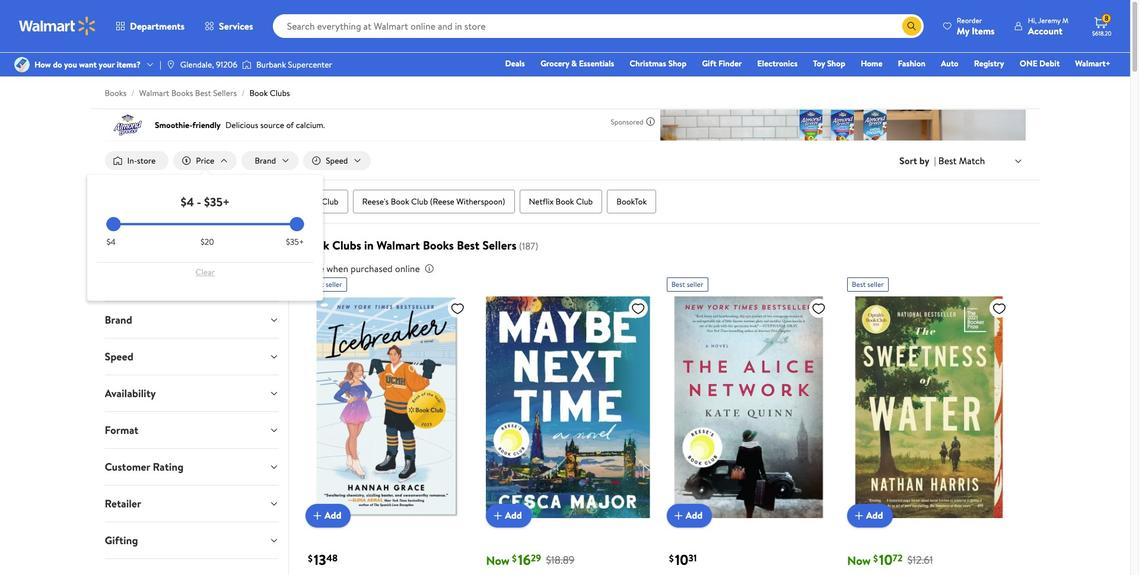 Task type: vqa. For each thing, say whether or not it's contained in the screenshot.
4 ¢/OZ
no



Task type: describe. For each thing, give the bounding box(es) containing it.
3 seller from the left
[[868, 280, 885, 290]]

my
[[958, 24, 970, 37]]

how do you want your items?
[[34, 59, 141, 71]]

availability tab
[[95, 376, 288, 412]]

christmas shop link
[[625, 57, 692, 70]]

2 horizontal spatial walmart
[[377, 238, 420, 254]]

add to cart image for the maple hills: icebreaker (paperback) (walmart book club) image
[[310, 509, 325, 523]]

1 / from the left
[[131, 87, 135, 99]]

finder
[[719, 58, 742, 69]]

club for oprah's book club
[[322, 196, 339, 208]]

availability button
[[95, 376, 288, 412]]

8
[[1105, 13, 1109, 23]]

0 horizontal spatial books
[[105, 87, 127, 99]]

$12.61
[[908, 554, 934, 568]]

your
[[99, 59, 115, 71]]

sponsored
[[611, 117, 644, 127]]

booktok
[[617, 196, 647, 208]]

walmart book club
[[179, 196, 248, 208]]

services button
[[195, 12, 263, 40]]

toy
[[814, 58, 826, 69]]

when
[[327, 262, 349, 276]]

1 horizontal spatial books
[[171, 87, 193, 99]]

how
[[34, 59, 51, 71]]

add to favorites list, the sweetness of water (oprah's book club) (paperback) image
[[993, 302, 1007, 316]]

format tab
[[95, 413, 288, 449]]

customer rating tab
[[95, 449, 288, 486]]

-
[[197, 194, 201, 210]]

2 10 from the left
[[880, 550, 893, 570]]

reorder
[[958, 15, 983, 25]]

christmas shop
[[630, 58, 687, 69]]

0 vertical spatial clubs
[[270, 87, 290, 99]]

speed inside sort and filter section element
[[326, 155, 348, 167]]

speed inside tab
[[105, 350, 134, 365]]

clear button
[[107, 263, 304, 282]]

| inside sort and filter section element
[[935, 154, 937, 167]]

burbank supercenter
[[257, 59, 332, 71]]

book clubs in walmart books best sellers (187)
[[303, 238, 539, 254]]

1 10 from the left
[[675, 550, 689, 570]]

you
[[64, 59, 77, 71]]

one
[[1020, 58, 1038, 69]]

 image for burbank supercenter
[[242, 59, 252, 71]]

search icon image
[[908, 21, 917, 31]]

add button for $12.61
[[848, 504, 893, 528]]

netflix
[[529, 196, 554, 208]]

add for $12.61
[[867, 510, 884, 523]]

oprah's
[[272, 196, 299, 208]]

the maple hills: icebreaker (paperback) (walmart book club) image
[[306, 297, 470, 519]]

grocery
[[541, 58, 570, 69]]

0 vertical spatial |
[[160, 59, 161, 71]]

31
[[689, 552, 697, 565]]

2 / from the left
[[242, 87, 245, 99]]

book for reese's book club (reese witherspoon)
[[391, 196, 409, 208]]

club for walmart book club
[[231, 196, 248, 208]]

 image for glendale, 91206
[[166, 60, 176, 69]]

$ 13 48
[[308, 550, 338, 570]]

gifting button
[[95, 523, 288, 559]]

format button
[[95, 413, 288, 449]]

services
[[219, 20, 253, 33]]

$618.20
[[1093, 29, 1112, 37]]

oprah's book club
[[272, 196, 339, 208]]

29
[[531, 552, 542, 565]]

books link
[[105, 87, 127, 99]]

christmas
[[630, 58, 667, 69]]

fashion
[[899, 58, 926, 69]]

&
[[572, 58, 577, 69]]

seller for 10
[[687, 280, 704, 290]]

1 vertical spatial brand button
[[95, 302, 288, 338]]

jeremy
[[1039, 15, 1061, 25]]

do
[[53, 59, 62, 71]]

seller for 13
[[326, 280, 342, 290]]

best match
[[939, 154, 986, 167]]

$18.89
[[546, 554, 575, 568]]

electronics
[[758, 58, 798, 69]]

rating
[[153, 460, 184, 475]]

toy shop link
[[808, 57, 851, 70]]

2 horizontal spatial books
[[423, 238, 454, 254]]

0 horizontal spatial speed button
[[95, 339, 288, 375]]

toy shop
[[814, 58, 846, 69]]

one debit link
[[1015, 57, 1066, 70]]

add to cart image for $12.61
[[853, 509, 867, 523]]

16
[[518, 550, 531, 570]]

books / walmart books best sellers / book clubs
[[105, 87, 290, 99]]

online
[[395, 262, 420, 276]]

by
[[920, 154, 930, 167]]

 image for how do you want your items?
[[14, 57, 30, 72]]

price for price
[[196, 155, 215, 167]]

grocery & essentials
[[541, 58, 615, 69]]

deals
[[505, 58, 525, 69]]

1 vertical spatial $35+
[[286, 236, 304, 248]]

booktok link
[[608, 190, 657, 214]]

in
[[364, 238, 374, 254]]

gift finder link
[[697, 57, 748, 70]]

customer rating
[[105, 460, 184, 475]]

add to favorites list, maybe next time: a reese witherspoon book club pick (hardcover) image
[[631, 302, 646, 316]]

legal information image
[[425, 264, 434, 274]]

2 tab from the top
[[95, 265, 288, 302]]

supercenter
[[288, 59, 332, 71]]

$ inside now $ 16 29 $18.89
[[512, 553, 517, 566]]

walmart books best sellers link
[[139, 87, 237, 99]]

Walmart Site-Wide search field
[[273, 14, 924, 38]]

customer rating button
[[95, 449, 288, 486]]

sort by |
[[900, 154, 937, 167]]

electronics link
[[753, 57, 804, 70]]

$4 range field
[[107, 223, 304, 226]]

hi,
[[1029, 15, 1037, 25]]

clear
[[196, 267, 215, 278]]

home
[[861, 58, 883, 69]]

best inside dropdown button
[[939, 154, 957, 167]]

glendale,
[[180, 59, 214, 71]]

1 vertical spatial sellers
[[483, 238, 517, 254]]

want
[[79, 59, 97, 71]]

m
[[1063, 15, 1069, 25]]

book clubs link
[[250, 87, 290, 99]]

walmart image
[[19, 17, 96, 36]]



Task type: locate. For each thing, give the bounding box(es) containing it.
 image
[[14, 57, 30, 72], [242, 59, 252, 71], [166, 60, 176, 69]]

books
[[105, 87, 127, 99], [171, 87, 193, 99], [423, 238, 454, 254]]

tab
[[95, 229, 288, 265], [95, 265, 288, 302]]

add to cart image for 10
[[672, 509, 686, 523]]

$4 for $4
[[107, 236, 116, 248]]

home link
[[856, 57, 889, 70]]

0 horizontal spatial brand
[[105, 313, 132, 328]]

$ left 13 on the left bottom
[[308, 553, 313, 566]]

gift finder
[[702, 58, 742, 69]]

add to cart image up now $ 16 29 $18.89
[[491, 509, 505, 523]]

72
[[893, 552, 903, 565]]

0 horizontal spatial add to cart image
[[672, 509, 686, 523]]

add up 31 at bottom right
[[686, 510, 703, 523]]

book right oprah's
[[301, 196, 320, 208]]

2 add button from the left
[[486, 504, 532, 528]]

in-
[[127, 155, 137, 167]]

now for 16
[[486, 553, 510, 569]]

1 horizontal spatial now
[[848, 553, 871, 569]]

1 club from the left
[[231, 196, 248, 208]]

| right items?
[[160, 59, 161, 71]]

now left '16'
[[486, 553, 510, 569]]

10
[[675, 550, 689, 570], [880, 550, 893, 570]]

1 $ from the left
[[308, 553, 313, 566]]

1 horizontal spatial |
[[935, 154, 937, 167]]

tab down $35 range field
[[95, 229, 288, 265]]

0 horizontal spatial seller
[[326, 280, 342, 290]]

walmart book club link
[[169, 190, 258, 214]]

1 vertical spatial speed
[[105, 350, 134, 365]]

2 add from the left
[[505, 510, 522, 523]]

books down your
[[105, 87, 127, 99]]

now inside now $ 16 29 $18.89
[[486, 553, 510, 569]]

add to cart image
[[672, 509, 686, 523], [853, 509, 867, 523]]

now $ 16 29 $18.89
[[486, 550, 575, 570]]

the sweetness of water (oprah's book club) (paperback) image
[[848, 297, 1012, 519]]

$ left 31 at bottom right
[[669, 553, 674, 566]]

reese's
[[362, 196, 389, 208]]

2 best seller from the left
[[672, 280, 704, 290]]

brand tab
[[95, 302, 288, 338]]

witherspoon)
[[457, 196, 506, 208]]

2 seller from the left
[[687, 280, 704, 290]]

price button
[[174, 151, 237, 170]]

gift
[[702, 58, 717, 69]]

now
[[486, 553, 510, 569], [848, 553, 871, 569]]

oprah's book club link
[[262, 190, 348, 214]]

4 add button from the left
[[848, 504, 893, 528]]

0 horizontal spatial /
[[131, 87, 135, 99]]

best seller for 13
[[310, 280, 342, 290]]

speed button inside sort and filter section element
[[303, 151, 371, 170]]

/ left book clubs link
[[242, 87, 245, 99]]

2 now from the left
[[848, 553, 871, 569]]

speed up oprah's book club at the top of the page
[[326, 155, 348, 167]]

1 vertical spatial |
[[935, 154, 937, 167]]

brand
[[255, 155, 276, 167], [105, 313, 132, 328]]

0 vertical spatial $4
[[181, 194, 194, 210]]

$ inside '$ 13 48'
[[308, 553, 313, 566]]

store
[[137, 155, 156, 167]]

the alice network (paperback) image
[[667, 297, 831, 519]]

0 vertical spatial $35+
[[204, 194, 230, 210]]

sort and filter section element
[[91, 142, 1040, 180]]

1 horizontal spatial clubs
[[332, 238, 362, 254]]

gifting tab
[[95, 523, 288, 559]]

0 vertical spatial price
[[196, 155, 215, 167]]

club right oprah's
[[322, 196, 339, 208]]

add to cart image for 'maybe next time: a reese witherspoon book club pick (hardcover)' image
[[491, 509, 505, 523]]

1 horizontal spatial price
[[303, 262, 324, 276]]

now $ 10 72 $12.61
[[848, 550, 934, 570]]

deals link
[[500, 57, 531, 70]]

1 shop from the left
[[669, 58, 687, 69]]

shop right christmas
[[669, 58, 687, 69]]

club inside walmart book club link
[[231, 196, 248, 208]]

registry
[[975, 58, 1005, 69]]

shop for toy shop
[[828, 58, 846, 69]]

auto link
[[936, 57, 965, 70]]

1 add from the left
[[325, 510, 342, 523]]

grocery & essentials link
[[535, 57, 620, 70]]

1 vertical spatial $4
[[107, 236, 116, 248]]

2 vertical spatial walmart
[[377, 238, 420, 254]]

format
[[105, 423, 139, 438]]

1 vertical spatial clubs
[[332, 238, 362, 254]]

1 horizontal spatial /
[[242, 87, 245, 99]]

best seller
[[310, 280, 342, 290], [672, 280, 704, 290], [853, 280, 885, 290]]

$20
[[201, 236, 214, 248]]

brand inside tab
[[105, 313, 132, 328]]

sort
[[900, 154, 918, 167]]

0 horizontal spatial walmart
[[139, 87, 169, 99]]

brand inside sort and filter section element
[[255, 155, 276, 167]]

1 vertical spatial brand
[[105, 313, 132, 328]]

add button up the now $ 10 72 $12.61
[[848, 504, 893, 528]]

add to favorites list, the alice network (paperback) image
[[812, 302, 826, 316]]

add for 10
[[686, 510, 703, 523]]

1 horizontal spatial add to cart image
[[491, 509, 505, 523]]

book for oprah's book club
[[301, 196, 320, 208]]

clubs left in
[[332, 238, 362, 254]]

4 add from the left
[[867, 510, 884, 523]]

add up 48
[[325, 510, 342, 523]]

book right reese's
[[391, 196, 409, 208]]

brand button up speed tab
[[95, 302, 288, 338]]

registry link
[[969, 57, 1010, 70]]

1 horizontal spatial add to cart image
[[853, 509, 867, 523]]

0 horizontal spatial sellers
[[213, 87, 237, 99]]

2 add to cart image from the left
[[853, 509, 867, 523]]

2 horizontal spatial best seller
[[853, 280, 885, 290]]

0 horizontal spatial 10
[[675, 550, 689, 570]]

0 horizontal spatial speed
[[105, 350, 134, 365]]

walmart+
[[1076, 58, 1111, 69]]

1 vertical spatial tab
[[95, 265, 288, 302]]

$4
[[181, 194, 194, 210], [107, 236, 116, 248]]

0 horizontal spatial shop
[[669, 58, 687, 69]]

2 $ from the left
[[512, 553, 517, 566]]

club for netflix book club
[[576, 196, 593, 208]]

add up the now $ 10 72 $12.61
[[867, 510, 884, 523]]

1 horizontal spatial best seller
[[672, 280, 704, 290]]

now for 10
[[848, 553, 871, 569]]

seller
[[326, 280, 342, 290], [687, 280, 704, 290], [868, 280, 885, 290]]

1 add to cart image from the left
[[310, 509, 325, 523]]

$ left '16'
[[512, 553, 517, 566]]

book down burbank
[[250, 87, 268, 99]]

club
[[231, 196, 248, 208], [322, 196, 339, 208], [411, 196, 428, 208], [576, 196, 593, 208]]

0 horizontal spatial price
[[196, 155, 215, 167]]

1 seller from the left
[[326, 280, 342, 290]]

add button up 31 at bottom right
[[667, 504, 713, 528]]

0 horizontal spatial clubs
[[270, 87, 290, 99]]

$
[[308, 553, 313, 566], [512, 553, 517, 566], [669, 553, 674, 566], [874, 553, 879, 566]]

add button up 48
[[306, 504, 351, 528]]

price left when
[[303, 262, 324, 276]]

0 vertical spatial speed button
[[303, 151, 371, 170]]

 image left how
[[14, 57, 30, 72]]

books down glendale,
[[171, 87, 193, 99]]

$35+
[[204, 194, 230, 210], [286, 236, 304, 248]]

book up when
[[303, 238, 330, 254]]

| right by
[[935, 154, 937, 167]]

1 add button from the left
[[306, 504, 351, 528]]

in-store
[[127, 155, 156, 167]]

items?
[[117, 59, 141, 71]]

retailer button
[[95, 486, 288, 523]]

$ inside '$ 10 31'
[[669, 553, 674, 566]]

add button up '16'
[[486, 504, 532, 528]]

club left (reese
[[411, 196, 428, 208]]

account
[[1029, 24, 1063, 37]]

0 horizontal spatial add to cart image
[[310, 509, 325, 523]]

departments
[[130, 20, 185, 33]]

0 horizontal spatial best seller
[[310, 280, 342, 290]]

sellers
[[213, 87, 237, 99], [483, 238, 517, 254]]

fashion link
[[893, 57, 932, 70]]

book right the netflix
[[556, 196, 574, 208]]

1 horizontal spatial walmart
[[179, 196, 209, 208]]

burbank
[[257, 59, 286, 71]]

4 club from the left
[[576, 196, 593, 208]]

customer
[[105, 460, 150, 475]]

now left 72
[[848, 553, 871, 569]]

1 horizontal spatial $4
[[181, 194, 194, 210]]

club inside oprah's book club link
[[322, 196, 339, 208]]

add up '16'
[[505, 510, 522, 523]]

1 horizontal spatial $35+
[[286, 236, 304, 248]]

sellers down the 91206
[[213, 87, 237, 99]]

speed button up availability dropdown button
[[95, 339, 288, 375]]

0 horizontal spatial |
[[160, 59, 161, 71]]

retailer tab
[[95, 486, 288, 523]]

$35+ right -
[[204, 194, 230, 210]]

$35+ down oprah's
[[286, 236, 304, 248]]

auto
[[942, 58, 959, 69]]

0 horizontal spatial  image
[[14, 57, 30, 72]]

$35 range field
[[107, 223, 304, 226]]

3 add from the left
[[686, 510, 703, 523]]

1 now from the left
[[486, 553, 510, 569]]

1 horizontal spatial speed button
[[303, 151, 371, 170]]

4 $ from the left
[[874, 553, 879, 566]]

$4 - $35+
[[181, 194, 230, 210]]

books up legal information image
[[423, 238, 454, 254]]

essentials
[[579, 58, 615, 69]]

1 horizontal spatial shop
[[828, 58, 846, 69]]

reorder my items
[[958, 15, 995, 37]]

brand button
[[242, 151, 299, 170], [95, 302, 288, 338]]

price for price when purchased online
[[303, 262, 324, 276]]

shop
[[669, 58, 687, 69], [828, 58, 846, 69]]

1 horizontal spatial seller
[[687, 280, 704, 290]]

price up $4 - $35+
[[196, 155, 215, 167]]

add to favorites list, the maple hills: icebreaker (paperback) (walmart book club) image
[[451, 302, 465, 316]]

0 horizontal spatial $35+
[[204, 194, 230, 210]]

one debit
[[1020, 58, 1061, 69]]

2 add to cart image from the left
[[491, 509, 505, 523]]

3 club from the left
[[411, 196, 428, 208]]

walmart down items?
[[139, 87, 169, 99]]

book right -
[[211, 196, 229, 208]]

in-store button
[[105, 151, 169, 170]]

0 vertical spatial brand
[[255, 155, 276, 167]]

ad disclaimer and feedback for skylinedisplayad image
[[646, 117, 656, 126]]

0 vertical spatial tab
[[95, 229, 288, 265]]

add button
[[306, 504, 351, 528], [486, 504, 532, 528], [667, 504, 713, 528], [848, 504, 893, 528]]

book for walmart book club
[[211, 196, 229, 208]]

48
[[326, 552, 338, 565]]

$ inside the now $ 10 72 $12.61
[[874, 553, 879, 566]]

3 add button from the left
[[667, 504, 713, 528]]

club right $4 - $35+
[[231, 196, 248, 208]]

walmart up online
[[377, 238, 420, 254]]

shop right "toy" on the right top
[[828, 58, 846, 69]]

glendale, 91206
[[180, 59, 238, 71]]

0 vertical spatial speed
[[326, 155, 348, 167]]

netflix book club
[[529, 196, 593, 208]]

club inside reese's book club (reese witherspoon) link
[[411, 196, 428, 208]]

club for reese's book club (reese witherspoon)
[[411, 196, 428, 208]]

$4 for $4 - $35+
[[181, 194, 194, 210]]

/ right books link
[[131, 87, 135, 99]]

1 horizontal spatial sellers
[[483, 238, 517, 254]]

add to cart image up the now $ 10 72 $12.61
[[853, 509, 867, 523]]

gifting
[[105, 534, 138, 549]]

add
[[325, 510, 342, 523], [505, 510, 522, 523], [686, 510, 703, 523], [867, 510, 884, 523]]

(reese
[[430, 196, 455, 208]]

$ left 72
[[874, 553, 879, 566]]

best seller for 10
[[672, 280, 704, 290]]

add button for 10
[[667, 504, 713, 528]]

availability
[[105, 387, 156, 401]]

netflix book club link
[[520, 190, 603, 214]]

1 horizontal spatial speed
[[326, 155, 348, 167]]

1 horizontal spatial  image
[[166, 60, 176, 69]]

1 horizontal spatial brand
[[255, 155, 276, 167]]

reese's book club (reese witherspoon)
[[362, 196, 506, 208]]

1 vertical spatial price
[[303, 262, 324, 276]]

club inside netflix book club link
[[576, 196, 593, 208]]

1 add to cart image from the left
[[672, 509, 686, 523]]

2 shop from the left
[[828, 58, 846, 69]]

price
[[196, 155, 215, 167], [303, 262, 324, 276]]

hi, jeremy m account
[[1029, 15, 1069, 37]]

 image right the 91206
[[242, 59, 252, 71]]

0 vertical spatial sellers
[[213, 87, 237, 99]]

match
[[960, 154, 986, 167]]

0 horizontal spatial now
[[486, 553, 510, 569]]

add to cart image up 13 on the left bottom
[[310, 509, 325, 523]]

2 club from the left
[[322, 196, 339, 208]]

0 vertical spatial brand button
[[242, 151, 299, 170]]

/
[[131, 87, 135, 99], [242, 87, 245, 99]]

1 horizontal spatial 10
[[880, 550, 893, 570]]

speed tab
[[95, 339, 288, 375]]

1 best seller from the left
[[310, 280, 342, 290]]

(187)
[[519, 240, 539, 253]]

clubs down burbank
[[270, 87, 290, 99]]

13
[[314, 550, 326, 570]]

maybe next time: a reese witherspoon book club pick (hardcover) image
[[486, 297, 650, 519]]

tab up brand tab
[[95, 265, 288, 302]]

add to cart image
[[310, 509, 325, 523], [491, 509, 505, 523]]

add button for 13
[[306, 504, 351, 528]]

1 vertical spatial speed button
[[95, 339, 288, 375]]

 image left glendale,
[[166, 60, 176, 69]]

3 best seller from the left
[[853, 280, 885, 290]]

now inside the now $ 10 72 $12.61
[[848, 553, 871, 569]]

1 vertical spatial walmart
[[179, 196, 209, 208]]

add to cart image up '$ 10 31'
[[672, 509, 686, 523]]

speed button up oprah's book club at the top of the page
[[303, 151, 371, 170]]

book for netflix book club
[[556, 196, 574, 208]]

price inside "dropdown button"
[[196, 155, 215, 167]]

speed button
[[303, 151, 371, 170], [95, 339, 288, 375]]

2 horizontal spatial seller
[[868, 280, 885, 290]]

walmart up $4 'range field'
[[179, 196, 209, 208]]

0 vertical spatial walmart
[[139, 87, 169, 99]]

3 $ from the left
[[669, 553, 674, 566]]

add for 13
[[325, 510, 342, 523]]

$ 10 31
[[669, 550, 697, 570]]

speed up availability
[[105, 350, 134, 365]]

sellers left (187)
[[483, 238, 517, 254]]

brand button up oprah's
[[242, 151, 299, 170]]

debit
[[1040, 58, 1061, 69]]

1 tab from the top
[[95, 229, 288, 265]]

club right the netflix
[[576, 196, 593, 208]]

shop for christmas shop
[[669, 58, 687, 69]]

0 horizontal spatial $4
[[107, 236, 116, 248]]

2 horizontal spatial  image
[[242, 59, 252, 71]]

Search search field
[[273, 14, 924, 38]]



